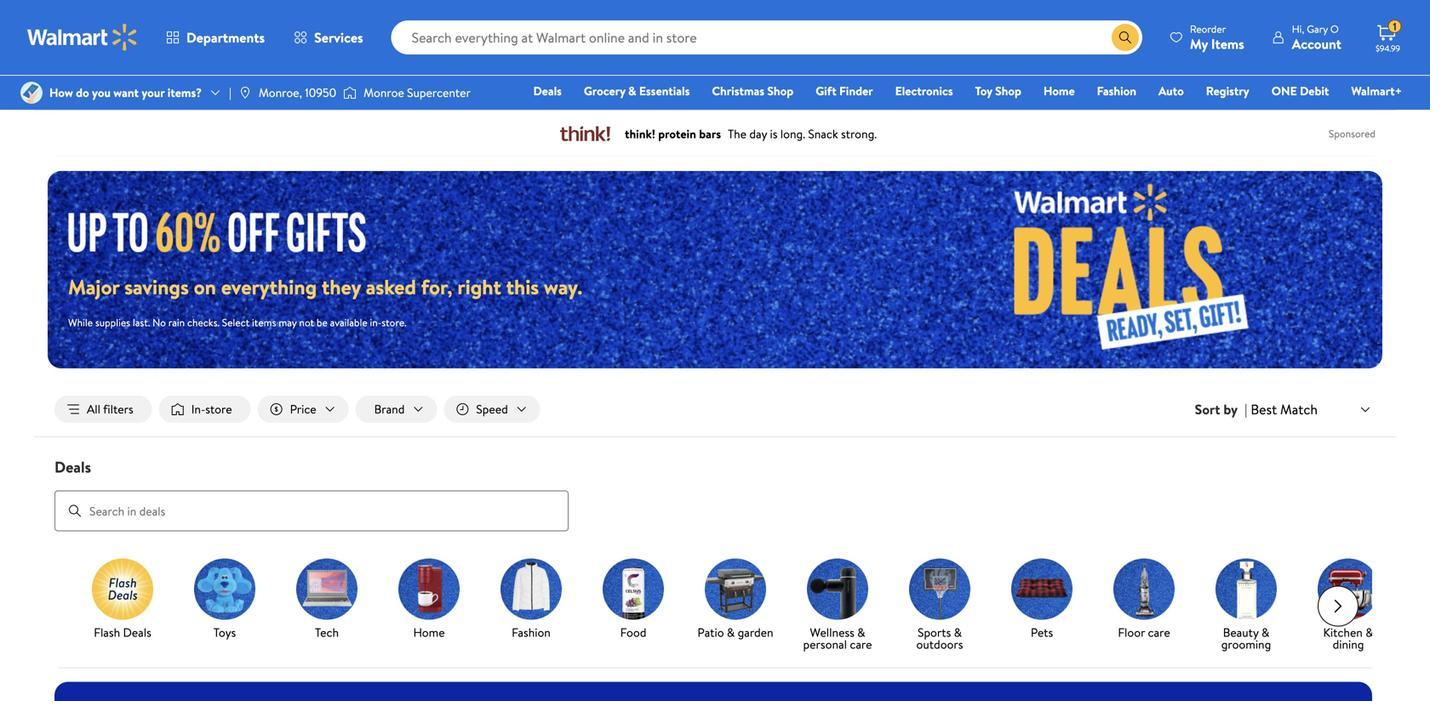 Task type: locate. For each thing, give the bounding box(es) containing it.
wellness & personal care
[[804, 625, 872, 653]]

fashion down search icon
[[1097, 83, 1137, 99]]

1 horizontal spatial walmart black friday deals for days image
[[897, 171, 1383, 369]]

shop beauty and grooming. image
[[1216, 559, 1277, 621]]

outdoors
[[917, 637, 964, 653]]

my
[[1190, 34, 1209, 53]]

1 vertical spatial home link
[[385, 559, 474, 643]]

sports & outdoors
[[917, 625, 964, 653]]

shop patio & garden. image
[[705, 559, 766, 621]]

floor care
[[1118, 625, 1171, 641]]

o
[[1331, 22, 1339, 36]]

& inside the wellness & personal care
[[858, 625, 866, 641]]

home
[[1044, 83, 1075, 99], [413, 625, 445, 641]]

1 shop from the left
[[768, 83, 794, 99]]

& for personal
[[858, 625, 866, 641]]

fashion down shop fashion. image
[[512, 625, 551, 641]]

beauty & grooming
[[1222, 625, 1272, 653]]

& for outdoors
[[954, 625, 962, 641]]

be
[[317, 315, 328, 330]]

home down home image
[[413, 625, 445, 641]]

1 vertical spatial |
[[1245, 400, 1248, 419]]

home right toy shop
[[1044, 83, 1075, 99]]

one
[[1272, 83, 1298, 99]]

account
[[1293, 34, 1342, 53]]

2 shop from the left
[[996, 83, 1022, 99]]

kitchen & dining link
[[1305, 559, 1393, 655]]

1 horizontal spatial care
[[1148, 625, 1171, 641]]

best match
[[1251, 400, 1318, 419]]

search icon image
[[1119, 31, 1133, 44]]

deals up the search image
[[55, 457, 91, 478]]

match
[[1281, 400, 1318, 419]]

& inside sports & outdoors
[[954, 625, 962, 641]]

fashion link
[[1090, 82, 1145, 100], [487, 559, 576, 643]]

Search search field
[[391, 20, 1143, 55]]

shop
[[768, 83, 794, 99], [996, 83, 1022, 99]]

1 horizontal spatial fashion link
[[1090, 82, 1145, 100]]

care right floor
[[1148, 625, 1171, 641]]

patio & garden link
[[692, 559, 780, 643]]

1 horizontal spatial home
[[1044, 83, 1075, 99]]

shop toys. image
[[194, 559, 255, 621]]

fashion
[[1097, 83, 1137, 99], [512, 625, 551, 641]]

| right items?
[[229, 84, 232, 101]]

care right personal
[[850, 637, 872, 653]]

want
[[113, 84, 139, 101]]

all filters button
[[55, 396, 152, 423]]

shop right christmas
[[768, 83, 794, 99]]

0 horizontal spatial home link
[[385, 559, 474, 643]]

2 horizontal spatial deals
[[534, 83, 562, 99]]

& right patio
[[727, 625, 735, 641]]

in-store
[[191, 401, 232, 418]]

search image
[[68, 505, 82, 518]]

one debit link
[[1264, 82, 1337, 100]]

grocery & essentials
[[584, 83, 690, 99]]

& for essentials
[[629, 83, 637, 99]]

last.
[[133, 315, 150, 330]]

gary
[[1307, 22, 1329, 36]]

tech link
[[283, 559, 371, 643]]

0 vertical spatial deals
[[534, 83, 562, 99]]

& for dining
[[1366, 625, 1374, 641]]

& inside kitchen & dining
[[1366, 625, 1374, 641]]

Walmart Site-Wide search field
[[391, 20, 1143, 55]]

0 vertical spatial fashion
[[1097, 83, 1137, 99]]

brand
[[374, 401, 405, 418]]

0 horizontal spatial shop
[[768, 83, 794, 99]]

1 horizontal spatial shop
[[996, 83, 1022, 99]]

items?
[[168, 84, 202, 101]]

1 horizontal spatial |
[[1245, 400, 1248, 419]]

 image
[[343, 84, 357, 101], [238, 86, 252, 100]]

$94.99
[[1376, 43, 1401, 54]]

deals
[[534, 83, 562, 99], [55, 457, 91, 478], [123, 625, 151, 641]]

flash deals link
[[78, 559, 167, 643]]

0 horizontal spatial  image
[[238, 86, 252, 100]]

0 vertical spatial fashion link
[[1090, 82, 1145, 100]]

services button
[[279, 17, 378, 58]]

& right 'grocery'
[[629, 83, 637, 99]]

0 horizontal spatial home
[[413, 625, 445, 641]]

sort
[[1195, 400, 1221, 419]]

hi, gary o account
[[1293, 22, 1342, 53]]

1
[[1394, 19, 1397, 34]]

checks.
[[187, 315, 220, 330]]

& right the dining
[[1366, 625, 1374, 641]]

shop inside 'link'
[[768, 83, 794, 99]]

 image left 'monroe,'
[[238, 86, 252, 100]]

care
[[1148, 625, 1171, 641], [850, 637, 872, 653]]

sort and filter section element
[[34, 382, 1397, 437]]

 image right 10950
[[343, 84, 357, 101]]

deals left 'grocery'
[[534, 83, 562, 99]]

sort by |
[[1195, 400, 1248, 419]]

for,
[[421, 273, 453, 301]]

patio
[[698, 625, 724, 641]]

& inside beauty & grooming
[[1262, 625, 1270, 641]]

select
[[222, 315, 250, 330]]

10950
[[305, 84, 337, 101]]

0 horizontal spatial |
[[229, 84, 232, 101]]

personal
[[804, 637, 847, 653]]

1 vertical spatial fashion link
[[487, 559, 576, 643]]

sports
[[918, 625, 952, 641]]

grocery & essentials link
[[577, 82, 698, 100]]

dining
[[1333, 637, 1365, 653]]

1 vertical spatial home
[[413, 625, 445, 641]]

next slide for chipmodulewithimages list image
[[1318, 586, 1359, 627]]

rain
[[168, 315, 185, 330]]

price
[[290, 401, 317, 418]]

shop tech. image
[[296, 559, 358, 621]]

reorder
[[1190, 22, 1227, 36]]

garden
[[738, 625, 774, 641]]

& right 'sports'
[[954, 625, 962, 641]]

in-
[[370, 315, 382, 330]]

0 vertical spatial home link
[[1036, 82, 1083, 100]]

| right by
[[1245, 400, 1248, 419]]

on
[[194, 273, 216, 301]]

& right wellness
[[858, 625, 866, 641]]

1 horizontal spatial deals
[[123, 625, 151, 641]]

1 vertical spatial fashion
[[512, 625, 551, 641]]

deals right flash
[[123, 625, 151, 641]]

| inside the sort and filter section element
[[1245, 400, 1248, 419]]

0 horizontal spatial walmart black friday deals for days image
[[68, 210, 382, 252]]

|
[[229, 84, 232, 101], [1245, 400, 1248, 419]]

1 vertical spatial deals
[[55, 457, 91, 478]]

toys link
[[181, 559, 269, 643]]

shop right the toy
[[996, 83, 1022, 99]]

& for garden
[[727, 625, 735, 641]]

Search in deals search field
[[55, 491, 569, 532]]

wellness & personal care link
[[794, 559, 882, 655]]

1 horizontal spatial  image
[[343, 84, 357, 101]]

& right beauty
[[1262, 625, 1270, 641]]

grooming
[[1222, 637, 1272, 653]]

everything
[[221, 273, 317, 301]]

not
[[299, 315, 314, 330]]

0 horizontal spatial care
[[850, 637, 872, 653]]

food link
[[589, 559, 678, 643]]

& for grooming
[[1262, 625, 1270, 641]]

shop food. image
[[603, 559, 664, 621]]

shop wellness and self-care. image
[[807, 559, 869, 621]]

christmas shop
[[712, 83, 794, 99]]

registry link
[[1199, 82, 1258, 100]]

0 horizontal spatial deals
[[55, 457, 91, 478]]

walmart black friday deals for days image
[[897, 171, 1383, 369], [68, 210, 382, 252]]

pets link
[[998, 559, 1087, 643]]

 image
[[20, 82, 43, 104]]



Task type: describe. For each thing, give the bounding box(es) containing it.
christmas
[[712, 83, 765, 99]]

flash deals image
[[92, 559, 153, 621]]

filters
[[103, 401, 133, 418]]

beauty & grooming link
[[1203, 559, 1291, 655]]

services
[[314, 28, 363, 47]]

wellness
[[810, 625, 855, 641]]

way.
[[544, 273, 583, 301]]

auto link
[[1151, 82, 1192, 100]]

0 horizontal spatial fashion
[[512, 625, 551, 641]]

electronics
[[896, 83, 953, 99]]

store.
[[382, 315, 407, 330]]

flash
[[94, 625, 120, 641]]

walmart+
[[1352, 83, 1403, 99]]

monroe supercenter
[[364, 84, 471, 101]]

all filters
[[87, 401, 133, 418]]

one debit
[[1272, 83, 1330, 99]]

hi,
[[1293, 22, 1305, 36]]

registry
[[1207, 83, 1250, 99]]

shop fashion. image
[[501, 559, 562, 621]]

floorcare image
[[1114, 559, 1175, 621]]

speed button
[[444, 396, 541, 423]]

toy
[[976, 83, 993, 99]]

speed
[[476, 401, 508, 418]]

home image
[[399, 559, 460, 621]]

shop pets. image
[[1012, 559, 1073, 621]]

kitchen & dining
[[1324, 625, 1374, 653]]

kitchen
[[1324, 625, 1363, 641]]

available
[[330, 315, 368, 330]]

sports & outdoors link
[[896, 559, 985, 655]]

reorder my items
[[1190, 22, 1245, 53]]

best match button
[[1248, 398, 1376, 421]]

0 horizontal spatial fashion link
[[487, 559, 576, 643]]

supplies
[[95, 315, 130, 330]]

items
[[252, 315, 276, 330]]

 image for monroe, 10950
[[238, 86, 252, 100]]

major savings on everything they asked for, right this way.
[[68, 273, 583, 301]]

deals inside search field
[[55, 457, 91, 478]]

monroe, 10950
[[259, 84, 337, 101]]

pets
[[1031, 625, 1054, 641]]

auto
[[1159, 83, 1184, 99]]

they
[[322, 273, 361, 301]]

do
[[76, 84, 89, 101]]

best
[[1251, 400, 1278, 419]]

1 horizontal spatial fashion
[[1097, 83, 1137, 99]]

deals link
[[526, 82, 570, 100]]

flash deals
[[94, 625, 151, 641]]

gift
[[816, 83, 837, 99]]

brand button
[[356, 396, 437, 423]]

grocery
[[584, 83, 626, 99]]

walmart+ link
[[1344, 82, 1410, 100]]

shop for christmas shop
[[768, 83, 794, 99]]

floor care link
[[1100, 559, 1189, 643]]

gift finder link
[[808, 82, 881, 100]]

toy shop link
[[968, 82, 1030, 100]]

essentials
[[640, 83, 690, 99]]

shop sports and outdoors. image
[[910, 559, 971, 621]]

shop kitchen and dining. image
[[1318, 559, 1380, 621]]

 image for monroe supercenter
[[343, 84, 357, 101]]

may
[[279, 315, 297, 330]]

by
[[1224, 400, 1238, 419]]

beauty
[[1224, 625, 1259, 641]]

in-store button
[[159, 396, 251, 423]]

1 horizontal spatial home link
[[1036, 82, 1083, 100]]

monroe,
[[259, 84, 302, 101]]

right
[[458, 273, 501, 301]]

shop for toy shop
[[996, 83, 1022, 99]]

while supplies last. no rain checks. select items may not be available in-store.
[[68, 315, 407, 330]]

store
[[205, 401, 232, 418]]

departments
[[187, 28, 265, 47]]

Deals search field
[[34, 457, 1397, 532]]

patio & garden
[[698, 625, 774, 641]]

how
[[49, 84, 73, 101]]

major
[[68, 273, 119, 301]]

care inside the wellness & personal care
[[850, 637, 872, 653]]

how do you want your items?
[[49, 84, 202, 101]]

your
[[142, 84, 165, 101]]

gift finder
[[816, 83, 873, 99]]

0 vertical spatial home
[[1044, 83, 1075, 99]]

this
[[506, 273, 539, 301]]

all
[[87, 401, 101, 418]]

christmas shop link
[[705, 82, 802, 100]]

walmart image
[[27, 24, 138, 51]]

floor
[[1118, 625, 1146, 641]]

no
[[153, 315, 166, 330]]

departments button
[[152, 17, 279, 58]]

asked
[[366, 273, 416, 301]]

items
[[1212, 34, 1245, 53]]

tech
[[315, 625, 339, 641]]

supercenter
[[407, 84, 471, 101]]

toys
[[214, 625, 236, 641]]

0 vertical spatial |
[[229, 84, 232, 101]]

food
[[621, 625, 647, 641]]

2 vertical spatial deals
[[123, 625, 151, 641]]



Task type: vqa. For each thing, say whether or not it's contained in the screenshot.
Sort and Filter section element on the bottom of the page
yes



